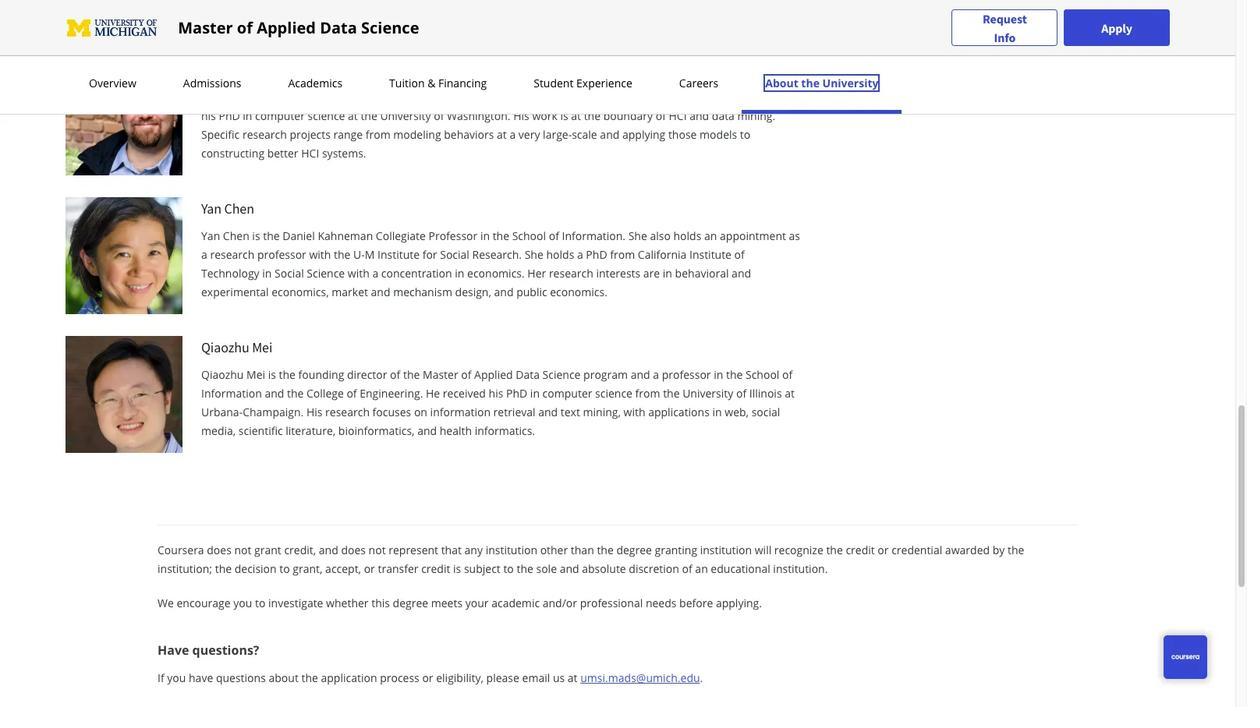 Task type: describe. For each thing, give the bounding box(es) containing it.
university of michigan image
[[66, 15, 159, 40]]

literature,
[[286, 424, 336, 438]]

and down than
[[560, 562, 579, 576]]

0 vertical spatial with
[[309, 247, 331, 262]]

coursera does not grant credit, and does not represent that any institution other than the degree granting institution will recognize the credit or credential awarded by the institution; the decision to grant, accept, or transfer credit is subject to the sole and absolute discretion of an educational institution.
[[158, 543, 1024, 576]]

grant
[[254, 543, 281, 558]]

a inside eytan adar is an associate professor of information and computer science at the university of michigan. he earned his phd in computer science at the university of washington. his work is at the boundary of hci and data mining. specific research projects range from modeling behaviors at a very large-scale and applying those models to constructing better hci systems.
[[510, 127, 516, 142]]

web,
[[725, 405, 749, 420]]

science inside eytan adar is an associate professor of information and computer science at the university of michigan. he earned his phd in computer science at the university of washington. his work is at the boundary of hci and data mining. specific research projects range from modeling behaviors at a very large-scale and applying those models to constructing better hci systems.
[[541, 90, 579, 105]]

science inside the qiaozhu mei is the founding director of the master of applied data science program and a professor in the school of information and the college of engineering. he received his phd in computer science from the university of illinois at urbana-champaign. his research focuses on information retrieval and text mining, with applications in web, social media, scientific literature, bioinformatics, and health informatics.
[[543, 367, 581, 382]]

college
[[307, 386, 344, 401]]

from inside eytan adar is an associate professor of information and computer science at the university of michigan. he earned his phd in computer science at the university of washington. his work is at the boundary of hci and data mining. specific research projects range from modeling behaviors at a very large-scale and applying those models to constructing better hci systems.
[[366, 127, 391, 142]]

to inside eytan adar is an associate professor of information and computer science at the university of michigan. he earned his phd in computer science at the university of washington. his work is at the boundary of hci and data mining. specific research projects range from modeling behaviors at a very large-scale and applying those models to constructing better hci systems.
[[740, 127, 751, 142]]

engineering.
[[360, 386, 423, 401]]

eligibility,
[[436, 671, 484, 686]]

1 horizontal spatial you
[[233, 596, 252, 611]]

boundary
[[604, 108, 653, 123]]

chris brooks image
[[66, 0, 183, 18]]

chen for yan chen
[[224, 200, 254, 218]]

market
[[332, 285, 368, 300]]

will
[[755, 543, 772, 558]]

qiaozhu for qiaozhu mei is the founding director of the master of applied data science program and a professor in the school of information and the college of engineering. he received his phd in computer science from the university of illinois at urbana-champaign. his research focuses on information retrieval and text mining, with applications in web, social media, scientific literature, bioinformatics, and health informatics.
[[201, 367, 244, 382]]

information.
[[562, 229, 626, 243]]

investigate
[[268, 596, 323, 611]]

those
[[668, 127, 697, 142]]

in inside eytan adar is an associate professor of information and computer science at the university of michigan. he earned his phd in computer science at the university of washington. his work is at the boundary of hci and data mining. specific research projects range from modeling behaviors at a very large-scale and applying those models to constructing better hci systems.
[[243, 108, 252, 123]]

needs
[[646, 596, 677, 611]]

that
[[441, 543, 462, 558]]

0 vertical spatial or
[[878, 543, 889, 558]]

1 vertical spatial you
[[167, 671, 186, 686]]

technology
[[201, 266, 259, 281]]

and left public
[[494, 285, 514, 300]]

your
[[465, 596, 489, 611]]

admissions
[[183, 76, 241, 90]]

champaign.
[[243, 405, 304, 420]]

qiaozhu for qiaozhu mei
[[201, 339, 249, 356]]

and down appointment
[[732, 266, 751, 281]]

research.
[[472, 247, 522, 262]]

accept,
[[325, 562, 361, 576]]

media,
[[201, 424, 236, 438]]

institution;
[[158, 562, 212, 576]]

about the university link
[[761, 76, 883, 90]]

bioinformatics,
[[338, 424, 415, 438]]

and down on
[[417, 424, 437, 438]]

adar for eytan adar is an associate professor of information and computer science at the university of michigan. he earned his phd in computer science at the university of washington. his work is at the boundary of hci and data mining. specific research projects range from modeling behaviors at a very large-scale and applying those models to constructing better hci systems.
[[232, 90, 256, 105]]

a down information.
[[577, 247, 583, 262]]

an inside yan chen is the daniel kahneman collegiate professor in the school of information. she also holds an appointment as a research professor with the u-m institute for social research. she holds a phd from california institute of technology in social science with a concentration in economics. her research interests are in behavioral and experimental economics, market and mechanism design, and public economics.
[[704, 229, 717, 243]]

program
[[584, 367, 628, 382]]

his inside eytan adar is an associate professor of information and computer science at the university of michigan. he earned his phd in computer science at the university of washington. his work is at the boundary of hci and data mining. specific research projects range from modeling behaviors at a very large-scale and applying those models to constructing better hci systems.
[[201, 108, 216, 123]]

and up champaign. at the left bottom of page
[[265, 386, 284, 401]]

us
[[553, 671, 565, 686]]

and right scale
[[600, 127, 620, 142]]

0 vertical spatial holds
[[674, 229, 702, 243]]

tuition & financing
[[389, 76, 487, 90]]

encourage
[[177, 596, 231, 611]]

behavioral
[[675, 266, 729, 281]]

and/or
[[543, 596, 577, 611]]

before
[[679, 596, 713, 611]]

founding
[[298, 367, 344, 382]]

recognize
[[774, 543, 824, 558]]

adar for eytan adar
[[237, 61, 264, 79]]

any
[[465, 543, 483, 558]]

absolute
[[582, 562, 626, 576]]

concentration
[[381, 266, 452, 281]]

&
[[428, 76, 436, 90]]

to right 'subject'
[[503, 562, 514, 576]]

retrieval
[[493, 405, 536, 420]]

yan for yan chen is the daniel kahneman collegiate professor in the school of information. she also holds an appointment as a research professor with the u-m institute for social research. she holds a phd from california institute of technology in social science with a concentration in economics. her research interests are in behavioral and experimental economics, market and mechanism design, and public economics.
[[201, 229, 220, 243]]

mei for qiaozhu mei
[[252, 339, 272, 356]]

university up boundary
[[614, 90, 665, 105]]

1 horizontal spatial or
[[422, 671, 433, 686]]

is for mei
[[268, 367, 276, 382]]

social
[[752, 405, 780, 420]]

behaviors
[[444, 127, 494, 142]]

0 vertical spatial she
[[628, 229, 647, 243]]

school inside yan chen is the daniel kahneman collegiate professor in the school of information. she also holds an appointment as a research professor with the u-m institute for social research. she holds a phd from california institute of technology in social science with a concentration in economics. her research interests are in behavioral and experimental economics, market and mechanism design, and public economics.
[[512, 229, 546, 243]]

1 horizontal spatial hci
[[669, 108, 687, 123]]

at inside the qiaozhu mei is the founding director of the master of applied data science program and a professor in the school of information and the college of engineering. he received his phd in computer science from the university of illinois at urbana-champaign. his research focuses on information retrieval and text mining, with applications in web, social media, scientific literature, bioinformatics, and health informatics.
[[785, 386, 795, 401]]

yan chen
[[201, 200, 254, 218]]

as
[[789, 229, 800, 243]]

tuition
[[389, 76, 425, 90]]

systems.
[[322, 146, 366, 161]]

an inside coursera does not grant credit, and does not represent that any institution other than the degree granting institution will recognize the credit or credential awarded by the institution; the decision to grant, accept, or transfer credit is subject to the sole and absolute discretion of an educational institution.
[[695, 562, 708, 576]]

design,
[[455, 285, 491, 300]]

please
[[486, 671, 519, 686]]

university up "modeling"
[[380, 108, 431, 123]]

u-
[[353, 247, 365, 262]]

daniel
[[283, 229, 315, 243]]

and right market
[[371, 285, 390, 300]]

a up technology at top
[[201, 247, 207, 262]]

focuses
[[373, 405, 411, 420]]

he inside eytan adar is an associate professor of information and computer science at the university of michigan. he earned his phd in computer science at the university of washington. his work is at the boundary of hci and data mining. specific research projects range from modeling behaviors at a very large-scale and applying those models to constructing better hci systems.
[[733, 90, 747, 105]]

at right student
[[582, 90, 592, 105]]

we encourage you to investigate whether this degree meets your academic and/or professional needs before applying.
[[158, 596, 762, 611]]

this
[[371, 596, 390, 611]]

mechanism
[[393, 285, 452, 300]]

apply
[[1102, 20, 1133, 35]]

eytan adar image
[[66, 59, 183, 176]]

computer inside the qiaozhu mei is the founding director of the master of applied data science program and a professor in the school of information and the college of engineering. he received his phd in computer science from the university of illinois at urbana-champaign. his research focuses on information retrieval and text mining, with applications in web, social media, scientific literature, bioinformatics, and health informatics.
[[543, 386, 592, 401]]

california
[[638, 247, 687, 262]]

1 vertical spatial credit
[[421, 562, 450, 576]]

1 horizontal spatial economics.
[[550, 285, 608, 300]]

awarded
[[945, 543, 990, 558]]

email
[[522, 671, 550, 686]]

1 vertical spatial or
[[364, 562, 375, 576]]

models
[[700, 127, 737, 142]]

subject
[[464, 562, 501, 576]]

0 horizontal spatial master
[[178, 17, 233, 38]]

yan for yan chen
[[201, 200, 222, 218]]

.
[[700, 671, 703, 686]]

1 horizontal spatial credit
[[846, 543, 875, 558]]

applying.
[[716, 596, 762, 611]]

science up tuition
[[361, 17, 419, 38]]

qiaozhu mei
[[201, 339, 272, 356]]

large-
[[543, 127, 572, 142]]

than
[[571, 543, 594, 558]]

experience
[[576, 76, 632, 90]]

if you have questions about the application process or eligibility, please email us at umsi.mads@umich.edu .
[[158, 671, 703, 686]]

university right about
[[823, 76, 879, 90]]

grant,
[[293, 562, 323, 576]]

university inside the qiaozhu mei is the founding director of the master of applied data science program and a professor in the school of information and the college of engineering. he received his phd in computer science from the university of illinois at urbana-champaign. his research focuses on information retrieval and text mining, with applications in web, social media, scientific literature, bioinformatics, and health informatics.
[[683, 386, 733, 401]]

chen for yan chen is the daniel kahneman collegiate professor in the school of information. she also holds an appointment as a research professor with the u-m institute for social research. she holds a phd from california institute of technology in social science with a concentration in economics. her research interests are in behavioral and experimental economics, market and mechanism design, and public economics.
[[223, 229, 249, 243]]

science inside yan chen is the daniel kahneman collegiate professor in the school of information. she also holds an appointment as a research professor with the u-m institute for social research. she holds a phd from california institute of technology in social science with a concentration in economics. her research interests are in behavioral and experimental economics, market and mechanism design, and public economics.
[[307, 266, 345, 281]]

is for chen
[[252, 229, 260, 243]]

research inside the qiaozhu mei is the founding director of the master of applied data science program and a professor in the school of information and the college of engineering. he received his phd in computer science from the university of illinois at urbana-champaign. his research focuses on information retrieval and text mining, with applications in web, social media, scientific literature, bioinformatics, and health informatics.
[[325, 405, 370, 420]]

work
[[532, 108, 558, 123]]

information
[[430, 405, 491, 420]]

applying
[[622, 127, 666, 142]]

is right work
[[560, 108, 568, 123]]

request
[[983, 11, 1027, 26]]

research right her
[[549, 266, 593, 281]]

professor inside yan chen is the daniel kahneman collegiate professor in the school of information. she also holds an appointment as a research professor with the u-m institute for social research. she holds a phd from california institute of technology in social science with a concentration in economics. her research interests are in behavioral and experimental economics, market and mechanism design, and public economics.
[[257, 247, 306, 262]]

applied inside the qiaozhu mei is the founding director of the master of applied data science program and a professor in the school of information and the college of engineering. he received his phd in computer science from the university of illinois at urbana-champaign. his research focuses on information retrieval and text mining, with applications in web, social media, scientific literature, bioinformatics, and health informatics.
[[474, 367, 513, 382]]

eytan adar
[[201, 61, 264, 79]]

research up technology at top
[[210, 247, 255, 262]]

to down decision
[[255, 596, 266, 611]]

qiaozhu mei image
[[66, 336, 183, 453]]

educational
[[711, 562, 770, 576]]

student experience
[[534, 76, 632, 90]]



Task type: vqa. For each thing, say whether or not it's contained in the screenshot.
region
no



Task type: locate. For each thing, give the bounding box(es) containing it.
is
[[259, 90, 267, 105], [560, 108, 568, 123], [252, 229, 260, 243], [268, 367, 276, 382], [453, 562, 461, 576]]

or left credential
[[878, 543, 889, 558]]

data up retrieval
[[516, 367, 540, 382]]

institution up 'subject'
[[486, 543, 537, 558]]

yan inside yan chen is the daniel kahneman collegiate professor in the school of information. she also holds an appointment as a research professor with the u-m institute for social research. she holds a phd from california institute of technology in social science with a concentration in economics. her research interests are in behavioral and experimental economics, market and mechanism design, and public economics.
[[201, 229, 220, 243]]

institute up behavioral
[[690, 247, 732, 262]]

not up transfer
[[369, 543, 386, 558]]

is inside coursera does not grant credit, and does not represent that any institution other than the degree granting institution will recognize the credit or credential awarded by the institution; the decision to grant, accept, or transfer credit is subject to the sole and absolute discretion of an educational institution.
[[453, 562, 461, 576]]

master inside the qiaozhu mei is the founding director of the master of applied data science program and a professor in the school of information and the college of engineering. he received his phd in computer science from the university of illinois at urbana-champaign. his research focuses on information retrieval and text mining, with applications in web, social media, scientific literature, bioinformatics, and health informatics.
[[423, 367, 458, 382]]

credential
[[892, 543, 943, 558]]

1 horizontal spatial institution
[[700, 543, 752, 558]]

his
[[201, 108, 216, 123], [489, 386, 503, 401]]

0 vertical spatial hci
[[669, 108, 687, 123]]

academics link
[[284, 76, 347, 90]]

you down decision
[[233, 596, 252, 611]]

a inside the qiaozhu mei is the founding director of the master of applied data science program and a professor in the school of information and the college of engineering. he received his phd in computer science from the university of illinois at urbana-champaign. his research focuses on information retrieval and text mining, with applications in web, social media, scientific literature, bioinformatics, and health informatics.
[[653, 367, 659, 382]]

institute down collegiate
[[378, 247, 420, 262]]

received
[[443, 386, 486, 401]]

about
[[765, 76, 799, 90]]

his up retrieval
[[489, 386, 503, 401]]

she left also
[[628, 229, 647, 243]]

1 institute from the left
[[378, 247, 420, 262]]

phd inside eytan adar is an associate professor of information and computer science at the university of michigan. he earned his phd in computer science at the university of washington. his work is at the boundary of hci and data mining. specific research projects range from modeling behaviors at a very large-scale and applying those models to constructing better hci systems.
[[219, 108, 240, 123]]

1 horizontal spatial professor
[[336, 90, 385, 105]]

1 vertical spatial chen
[[223, 229, 249, 243]]

1 vertical spatial qiaozhu
[[201, 367, 244, 382]]

1 horizontal spatial data
[[516, 367, 540, 382]]

1 eytan from the top
[[201, 61, 234, 79]]

of inside coursera does not grant credit, and does not represent that any institution other than the degree granting institution will recognize the credit or credential awarded by the institution; the decision to grant, accept, or transfer credit is subject to the sole and absolute discretion of an educational institution.
[[682, 562, 692, 576]]

his inside the qiaozhu mei is the founding director of the master of applied data science program and a professor in the school of information and the college of engineering. he received his phd in computer science from the university of illinois at urbana-champaign. his research focuses on information retrieval and text mining, with applications in web, social media, scientific literature, bioinformatics, and health informatics.
[[306, 405, 323, 420]]

professor down daniel
[[257, 247, 306, 262]]

an down granting
[[695, 562, 708, 576]]

0 vertical spatial social
[[440, 247, 470, 262]]

at right us
[[568, 671, 578, 686]]

0 horizontal spatial holds
[[546, 247, 574, 262]]

qiaozhu down qiaozhu mei
[[201, 367, 244, 382]]

professor inside the qiaozhu mei is the founding director of the master of applied data science program and a professor in the school of information and the college of engineering. he received his phd in computer science from the university of illinois at urbana-champaign. his research focuses on information retrieval and text mining, with applications in web, social media, scientific literature, bioinformatics, and health informatics.
[[662, 367, 711, 382]]

research up better
[[243, 127, 287, 142]]

0 vertical spatial credit
[[846, 543, 875, 558]]

master up received
[[423, 367, 458, 382]]

1 qiaozhu from the top
[[201, 339, 249, 356]]

interests
[[596, 266, 641, 281]]

1 horizontal spatial he
[[733, 90, 747, 105]]

and left "text"
[[538, 405, 558, 420]]

urbana-
[[201, 405, 243, 420]]

an left associate
[[270, 90, 283, 105]]

mei down experimental in the left top of the page
[[252, 339, 272, 356]]

phd up retrieval
[[506, 386, 527, 401]]

his inside the qiaozhu mei is the founding director of the master of applied data science program and a professor in the school of information and the college of engineering. he received his phd in computer science from the university of illinois at urbana-champaign. his research focuses on information retrieval and text mining, with applications in web, social media, scientific literature, bioinformatics, and health informatics.
[[489, 386, 503, 401]]

computer inside eytan adar is an associate professor of information and computer science at the university of michigan. he earned his phd in computer science at the university of washington. his work is at the boundary of hci and data mining. specific research projects range from modeling behaviors at a very large-scale and applying those models to constructing better hci systems.
[[255, 108, 305, 123]]

text
[[561, 405, 580, 420]]

0 horizontal spatial applied
[[257, 17, 316, 38]]

hci up those
[[669, 108, 687, 123]]

his inside eytan adar is an associate professor of information and computer science at the university of michigan. he earned his phd in computer science at the university of washington. his work is at the boundary of hci and data mining. specific research projects range from modeling behaviors at a very large-scale and applying those models to constructing better hci systems.
[[513, 108, 529, 123]]

if
[[158, 671, 164, 686]]

social down professor
[[440, 247, 470, 262]]

economics. down interests
[[550, 285, 608, 300]]

at up range
[[348, 108, 358, 123]]

science down "program"
[[595, 386, 633, 401]]

to down mining.
[[740, 127, 751, 142]]

mei
[[252, 339, 272, 356], [247, 367, 265, 382]]

0 vertical spatial degree
[[617, 543, 652, 558]]

master up eytan adar
[[178, 17, 233, 38]]

are
[[643, 266, 660, 281]]

1 horizontal spatial holds
[[674, 229, 702, 243]]

not up decision
[[234, 543, 252, 558]]

meets
[[431, 596, 463, 611]]

research inside eytan adar is an associate professor of information and computer science at the university of michigan. he earned his phd in computer science at the university of washington. his work is at the boundary of hci and data mining. specific research projects range from modeling behaviors at a very large-scale and applying those models to constructing better hci systems.
[[243, 127, 287, 142]]

professor up applications on the right of the page
[[662, 367, 711, 382]]

from right range
[[366, 127, 391, 142]]

credit
[[846, 543, 875, 558], [421, 562, 450, 576]]

0 vertical spatial information
[[401, 90, 461, 105]]

illinois
[[749, 386, 782, 401]]

1 vertical spatial eytan
[[201, 90, 229, 105]]

washington.
[[447, 108, 511, 123]]

school inside the qiaozhu mei is the founding director of the master of applied data science program and a professor in the school of information and the college of engineering. he received his phd in computer science from the university of illinois at urbana-champaign. his research focuses on information retrieval and text mining, with applications in web, social media, scientific literature, bioinformatics, and health informatics.
[[746, 367, 780, 382]]

1 vertical spatial he
[[426, 386, 440, 401]]

overview
[[89, 76, 136, 90]]

0 horizontal spatial degree
[[393, 596, 428, 611]]

eytan for eytan adar is an associate professor of information and computer science at the university of michigan. he earned his phd in computer science at the university of washington. his work is at the boundary of hci and data mining. specific research projects range from modeling behaviors at a very large-scale and applying those models to constructing better hci systems.
[[201, 90, 229, 105]]

0 horizontal spatial does
[[207, 543, 232, 558]]

at right illinois
[[785, 386, 795, 401]]

0 vertical spatial professor
[[336, 90, 385, 105]]

2 institution from the left
[[700, 543, 752, 558]]

0 horizontal spatial institute
[[378, 247, 420, 262]]

appointment
[[720, 229, 786, 243]]

have
[[158, 642, 189, 659]]

tuition & financing link
[[385, 76, 492, 90]]

the
[[801, 76, 820, 90], [594, 90, 611, 105], [361, 108, 377, 123], [584, 108, 601, 123], [263, 229, 280, 243], [493, 229, 509, 243], [334, 247, 351, 262], [279, 367, 296, 382], [403, 367, 420, 382], [726, 367, 743, 382], [287, 386, 304, 401], [663, 386, 680, 401], [597, 543, 614, 558], [826, 543, 843, 558], [1008, 543, 1024, 558], [215, 562, 232, 576], [517, 562, 533, 576], [301, 671, 318, 686]]

to
[[740, 127, 751, 142], [279, 562, 290, 576], [503, 562, 514, 576], [255, 596, 266, 611]]

application
[[321, 671, 377, 686]]

range
[[333, 127, 363, 142]]

economics.
[[467, 266, 525, 281], [550, 285, 608, 300]]

0 vertical spatial science
[[308, 108, 345, 123]]

is up champaign. at the left bottom of page
[[268, 367, 276, 382]]

her
[[528, 266, 546, 281]]

eytan for eytan adar
[[201, 61, 234, 79]]

professor inside eytan adar is an associate professor of information and computer science at the university of michigan. he earned his phd in computer science at the university of washington. his work is at the boundary of hci and data mining. specific research projects range from modeling behaviors at a very large-scale and applying those models to constructing better hci systems.
[[336, 90, 385, 105]]

2 vertical spatial or
[[422, 671, 433, 686]]

is for adar
[[259, 90, 267, 105]]

applied up received
[[474, 367, 513, 382]]

2 vertical spatial phd
[[506, 386, 527, 401]]

information inside the qiaozhu mei is the founding director of the master of applied data science program and a professor in the school of information and the college of engineering. he received his phd in computer science from the university of illinois at urbana-champaign. his research focuses on information retrieval and text mining, with applications in web, social media, scientific literature, bioinformatics, and health informatics.
[[201, 386, 262, 401]]

applied up academics
[[257, 17, 316, 38]]

eytan down eytan adar
[[201, 90, 229, 105]]

university up web,
[[683, 386, 733, 401]]

2 vertical spatial professor
[[662, 367, 711, 382]]

qiaozhu down experimental in the left top of the page
[[201, 339, 249, 356]]

professor up range
[[336, 90, 385, 105]]

in
[[243, 108, 252, 123], [480, 229, 490, 243], [262, 266, 272, 281], [455, 266, 464, 281], [663, 266, 672, 281], [714, 367, 723, 382], [530, 386, 540, 401], [713, 405, 722, 420]]

he up data
[[733, 90, 747, 105]]

is down yan chen
[[252, 229, 260, 243]]

professor
[[429, 229, 478, 243]]

adar down master of applied data science
[[237, 61, 264, 79]]

degree right this
[[393, 596, 428, 611]]

and down michigan.
[[690, 108, 709, 123]]

student
[[534, 76, 574, 90]]

1 vertical spatial hci
[[301, 146, 319, 161]]

school
[[512, 229, 546, 243], [746, 367, 780, 382]]

0 horizontal spatial you
[[167, 671, 186, 686]]

phd inside the qiaozhu mei is the founding director of the master of applied data science program and a professor in the school of information and the college of engineering. he received his phd in computer science from the university of illinois at urbana-champaign. his research focuses on information retrieval and text mining, with applications in web, social media, scientific literature, bioinformatics, and health informatics.
[[506, 386, 527, 401]]

0 vertical spatial eytan
[[201, 61, 234, 79]]

kahneman
[[318, 229, 373, 243]]

eytan
[[201, 61, 234, 79], [201, 90, 229, 105]]

qiaozhu mei is the founding director of the master of applied data science program and a professor in the school of information and the college of engineering. he received his phd in computer science from the university of illinois at urbana-champaign. his research focuses on information retrieval and text mining, with applications in web, social media, scientific literature, bioinformatics, and health informatics.
[[201, 367, 795, 438]]

1 horizontal spatial not
[[369, 543, 386, 558]]

from inside the qiaozhu mei is the founding director of the master of applied data science program and a professor in the school of information and the college of engineering. he received his phd in computer science from the university of illinois at urbana-champaign. his research focuses on information retrieval and text mining, with applications in web, social media, scientific literature, bioinformatics, and health informatics.
[[635, 386, 660, 401]]

an up behavioral
[[704, 229, 717, 243]]

scientific
[[239, 424, 283, 438]]

with inside the qiaozhu mei is the founding director of the master of applied data science program and a professor in the school of information and the college of engineering. he received his phd in computer science from the university of illinois at urbana-champaign. his research focuses on information retrieval and text mining, with applications in web, social media, scientific literature, bioinformatics, and health informatics.
[[624, 405, 646, 420]]

1 vertical spatial mei
[[247, 367, 265, 382]]

she
[[628, 229, 647, 243], [525, 247, 544, 262]]

does
[[207, 543, 232, 558], [341, 543, 366, 558]]

he up on
[[426, 386, 440, 401]]

1 horizontal spatial does
[[341, 543, 366, 558]]

1 vertical spatial social
[[275, 266, 304, 281]]

2 does from the left
[[341, 543, 366, 558]]

very
[[519, 127, 540, 142]]

he
[[733, 90, 747, 105], [426, 386, 440, 401]]

0 horizontal spatial hci
[[301, 146, 319, 161]]

credit,
[[284, 543, 316, 558]]

data
[[712, 108, 735, 123]]

information
[[401, 90, 461, 105], [201, 386, 262, 401]]

holds
[[674, 229, 702, 243], [546, 247, 574, 262]]

yan chen image
[[66, 197, 183, 314]]

transfer
[[378, 562, 419, 576]]

not
[[234, 543, 252, 558], [369, 543, 386, 558]]

modeling
[[393, 127, 441, 142]]

2 horizontal spatial or
[[878, 543, 889, 558]]

to left the grant, at bottom
[[279, 562, 290, 576]]

at left very
[[497, 127, 507, 142]]

0 horizontal spatial his
[[306, 405, 323, 420]]

computer down associate
[[255, 108, 305, 123]]

phd down information.
[[586, 247, 607, 262]]

1 horizontal spatial she
[[628, 229, 647, 243]]

economics. down research.
[[467, 266, 525, 281]]

1 vertical spatial degree
[[393, 596, 428, 611]]

also
[[650, 229, 671, 243]]

and right "program"
[[631, 367, 650, 382]]

informatics.
[[475, 424, 535, 438]]

0 vertical spatial master
[[178, 17, 233, 38]]

1 vertical spatial information
[[201, 386, 262, 401]]

1 vertical spatial his
[[306, 405, 323, 420]]

0 horizontal spatial phd
[[219, 108, 240, 123]]

academics
[[288, 76, 343, 90]]

credit left credential
[[846, 543, 875, 558]]

michigan.
[[681, 90, 730, 105]]

for
[[423, 247, 437, 262]]

a up applications on the right of the page
[[653, 367, 659, 382]]

institution.
[[773, 562, 828, 576]]

0 horizontal spatial school
[[512, 229, 546, 243]]

is inside yan chen is the daniel kahneman collegiate professor in the school of information. she also holds an appointment as a research professor with the u-m institute for social research. she holds a phd from california institute of technology in social science with a concentration in economics. her research interests are in behavioral and experimental economics, market and mechanism design, and public economics.
[[252, 229, 260, 243]]

2 horizontal spatial with
[[624, 405, 646, 420]]

decision
[[235, 562, 277, 576]]

and up washington. at left top
[[464, 90, 484, 105]]

phd inside yan chen is the daniel kahneman collegiate professor in the school of information. she also holds an appointment as a research professor with the u-m institute for social research. she holds a phd from california institute of technology in social science with a concentration in economics. her research interests are in behavioral and experimental economics, market and mechanism design, and public economics.
[[586, 247, 607, 262]]

adar inside eytan adar is an associate professor of information and computer science at the university of michigan. he earned his phd in computer science at the university of washington. his work is at the boundary of hci and data mining. specific research projects range from modeling behaviors at a very large-scale and applying those models to constructing better hci systems.
[[232, 90, 256, 105]]

mei down qiaozhu mei
[[247, 367, 265, 382]]

0 vertical spatial data
[[320, 17, 357, 38]]

0 horizontal spatial with
[[309, 247, 331, 262]]

science up work
[[541, 90, 579, 105]]

0 horizontal spatial professor
[[257, 247, 306, 262]]

0 vertical spatial yan
[[201, 200, 222, 218]]

or right the accept,
[[364, 562, 375, 576]]

0 horizontal spatial social
[[275, 266, 304, 281]]

1 vertical spatial computer
[[543, 386, 592, 401]]

2 qiaozhu from the top
[[201, 367, 244, 382]]

mei for qiaozhu mei is the founding director of the master of applied data science program and a professor in the school of information and the college of engineering. he received his phd in computer science from the university of illinois at urbana-champaign. his research focuses on information retrieval and text mining, with applications in web, social media, scientific literature, bioinformatics, and health informatics.
[[247, 367, 265, 382]]

yan down yan chen
[[201, 229, 220, 243]]

applications
[[648, 405, 710, 420]]

1 yan from the top
[[201, 200, 222, 218]]

computer
[[486, 90, 538, 105]]

1 horizontal spatial applied
[[474, 367, 513, 382]]

0 horizontal spatial or
[[364, 562, 375, 576]]

2 vertical spatial from
[[635, 386, 660, 401]]

whether
[[326, 596, 369, 611]]

request info
[[983, 11, 1027, 45]]

0 vertical spatial an
[[270, 90, 283, 105]]

2 eytan from the top
[[201, 90, 229, 105]]

financing
[[438, 76, 487, 90]]

request info button
[[952, 9, 1058, 46]]

1 horizontal spatial his
[[513, 108, 529, 123]]

0 vertical spatial qiaozhu
[[201, 339, 249, 356]]

institution up the educational
[[700, 543, 752, 558]]

0 horizontal spatial not
[[234, 543, 252, 558]]

chen down yan chen
[[223, 229, 249, 243]]

and up the accept,
[[319, 543, 338, 558]]

school up research.
[[512, 229, 546, 243]]

0 horizontal spatial computer
[[255, 108, 305, 123]]

is down that
[[453, 562, 461, 576]]

social
[[440, 247, 470, 262], [275, 266, 304, 281]]

his up very
[[513, 108, 529, 123]]

chen down constructing
[[224, 200, 254, 218]]

2 vertical spatial an
[[695, 562, 708, 576]]

2 horizontal spatial professor
[[662, 367, 711, 382]]

school up illinois
[[746, 367, 780, 382]]

a down m
[[372, 266, 379, 281]]

degree inside coursera does not grant credit, and does not represent that any institution other than the degree granting institution will recognize the credit or credential awarded by the institution; the decision to grant, accept, or transfer credit is subject to the sole and absolute discretion of an educational institution.
[[617, 543, 652, 558]]

professional
[[580, 596, 643, 611]]

chen
[[224, 200, 254, 218], [223, 229, 249, 243]]

1 vertical spatial economics.
[[550, 285, 608, 300]]

from up applications on the right of the page
[[635, 386, 660, 401]]

1 not from the left
[[234, 543, 252, 558]]

at up scale
[[571, 108, 581, 123]]

credit down that
[[421, 562, 450, 576]]

1 horizontal spatial science
[[595, 386, 633, 401]]

associate
[[286, 90, 333, 105]]

with right mining,
[[624, 405, 646, 420]]

0 vertical spatial applied
[[257, 17, 316, 38]]

admissions link
[[178, 76, 246, 90]]

from for mei
[[635, 386, 660, 401]]

1 horizontal spatial social
[[440, 247, 470, 262]]

projects
[[290, 127, 331, 142]]

careers
[[679, 76, 719, 90]]

other
[[540, 543, 568, 558]]

1 horizontal spatial institute
[[690, 247, 732, 262]]

0 horizontal spatial his
[[201, 108, 216, 123]]

1 vertical spatial data
[[516, 367, 540, 382]]

about the university
[[765, 76, 879, 90]]

yan chen is the daniel kahneman collegiate professor in the school of information. she also holds an appointment as a research professor with the u-m institute for social research. she holds a phd from california institute of technology in social science with a concentration in economics. her research interests are in behavioral and experimental economics, market and mechanism design, and public economics.
[[201, 229, 800, 300]]

is inside the qiaozhu mei is the founding director of the master of applied data science program and a professor in the school of information and the college of engineering. he received his phd in computer science from the university of illinois at urbana-champaign. his research focuses on information retrieval and text mining, with applications in web, social media, scientific literature, bioinformatics, and health informatics.
[[268, 367, 276, 382]]

master of applied data science
[[178, 17, 419, 38]]

1 vertical spatial phd
[[586, 247, 607, 262]]

0 horizontal spatial data
[[320, 17, 357, 38]]

0 horizontal spatial science
[[308, 108, 345, 123]]

1 vertical spatial applied
[[474, 367, 513, 382]]

she up her
[[525, 247, 544, 262]]

1 vertical spatial adar
[[232, 90, 256, 105]]

qiaozhu inside the qiaozhu mei is the founding director of the master of applied data science program and a professor in the school of information and the college of engineering. he received his phd in computer science from the university of illinois at urbana-champaign. his research focuses on information retrieval and text mining, with applications in web, social media, scientific literature, bioinformatics, and health informatics.
[[201, 367, 244, 382]]

research down college
[[325, 405, 370, 420]]

science up projects
[[308, 108, 345, 123]]

data inside the qiaozhu mei is the founding director of the master of applied data science program and a professor in the school of information and the college of engineering. he received his phd in computer science from the university of illinois at urbana-champaign. his research focuses on information retrieval and text mining, with applications in web, social media, scientific literature, bioinformatics, and health informatics.
[[516, 367, 540, 382]]

he inside the qiaozhu mei is the founding director of the master of applied data science program and a professor in the school of information and the college of engineering. he received his phd in computer science from the university of illinois at urbana-champaign. his research focuses on information retrieval and text mining, with applications in web, social media, scientific literature, bioinformatics, and health informatics.
[[426, 386, 440, 401]]

mei inside the qiaozhu mei is the founding director of the master of applied data science program and a professor in the school of information and the college of engineering. he received his phd in computer science from the university of illinois at urbana-champaign. his research focuses on information retrieval and text mining, with applications in web, social media, scientific literature, bioinformatics, and health informatics.
[[247, 367, 265, 382]]

with down u- in the top of the page
[[348, 266, 370, 281]]

economics,
[[272, 285, 329, 300]]

holds down information.
[[546, 247, 574, 262]]

1 vertical spatial an
[[704, 229, 717, 243]]

does right coursera
[[207, 543, 232, 558]]

1 horizontal spatial with
[[348, 266, 370, 281]]

yan down constructing
[[201, 200, 222, 218]]

0 vertical spatial his
[[513, 108, 529, 123]]

2 yan from the top
[[201, 229, 220, 243]]

0 horizontal spatial she
[[525, 247, 544, 262]]

eytan inside eytan adar is an associate professor of information and computer science at the university of michigan. he earned his phd in computer science at the university of washington. his work is at the boundary of hci and data mining. specific research projects range from modeling behaviors at a very large-scale and applying those models to constructing better hci systems.
[[201, 90, 229, 105]]

coursera
[[158, 543, 204, 558]]

with down daniel
[[309, 247, 331, 262]]

0 horizontal spatial credit
[[421, 562, 450, 576]]

mining,
[[583, 405, 621, 420]]

0 vertical spatial you
[[233, 596, 252, 611]]

1 horizontal spatial computer
[[543, 386, 592, 401]]

1 horizontal spatial his
[[489, 386, 503, 401]]

1 institution from the left
[[486, 543, 537, 558]]

1 horizontal spatial phd
[[506, 386, 527, 401]]

or right process
[[422, 671, 433, 686]]

from for chen
[[610, 247, 635, 262]]

from up interests
[[610, 247, 635, 262]]

1 vertical spatial school
[[746, 367, 780, 382]]

0 vertical spatial phd
[[219, 108, 240, 123]]

degree up discretion
[[617, 543, 652, 558]]

1 vertical spatial holds
[[546, 247, 574, 262]]

0 vertical spatial adar
[[237, 61, 264, 79]]

is down eytan adar
[[259, 90, 267, 105]]

0 horizontal spatial institution
[[486, 543, 537, 558]]

0 vertical spatial school
[[512, 229, 546, 243]]

2 not from the left
[[369, 543, 386, 558]]

0 vertical spatial he
[[733, 90, 747, 105]]

1 horizontal spatial school
[[746, 367, 780, 382]]

2 horizontal spatial phd
[[586, 247, 607, 262]]

social up economics,
[[275, 266, 304, 281]]

constructing
[[201, 146, 264, 161]]

1 does from the left
[[207, 543, 232, 558]]

science inside the qiaozhu mei is the founding director of the master of applied data science program and a professor in the school of information and the college of engineering. he received his phd in computer science from the university of illinois at urbana-champaign. his research focuses on information retrieval and text mining, with applications in web, social media, scientific literature, bioinformatics, and health informatics.
[[595, 386, 633, 401]]

umsi.mads@umich.edu
[[581, 671, 700, 686]]

an inside eytan adar is an associate professor of information and computer science at the university of michigan. he earned his phd in computer science at the university of washington. his work is at the boundary of hci and data mining. specific research projects range from modeling behaviors at a very large-scale and applying those models to constructing better hci systems.
[[270, 90, 283, 105]]

0 horizontal spatial economics.
[[467, 266, 525, 281]]

a left very
[[510, 127, 516, 142]]

1 vertical spatial with
[[348, 266, 370, 281]]

2 institute from the left
[[690, 247, 732, 262]]

his up specific
[[201, 108, 216, 123]]

science inside eytan adar is an associate professor of information and computer science at the university of michigan. he earned his phd in computer science at the university of washington. his work is at the boundary of hci and data mining. specific research projects range from modeling behaviors at a very large-scale and applying those models to constructing better hci systems.
[[308, 108, 345, 123]]

degree
[[617, 543, 652, 558], [393, 596, 428, 611]]

collegiate
[[376, 229, 426, 243]]

information inside eytan adar is an associate professor of information and computer science at the university of michigan. he earned his phd in computer science at the university of washington. his work is at the boundary of hci and data mining. specific research projects range from modeling behaviors at a very large-scale and applying those models to constructing better hci systems.
[[401, 90, 461, 105]]

chen inside yan chen is the daniel kahneman collegiate professor in the school of information. she also holds an appointment as a research professor with the u-m institute for social research. she holds a phd from california institute of technology in social science with a concentration in economics. her research interests are in behavioral and experimental economics, market and mechanism design, and public economics.
[[223, 229, 249, 243]]

from inside yan chen is the daniel kahneman collegiate professor in the school of information. she also holds an appointment as a research professor with the u-m institute for social research. she holds a phd from california institute of technology in social science with a concentration in economics. her research interests are in behavioral and experimental economics, market and mechanism design, and public economics.
[[610, 247, 635, 262]]

represent
[[389, 543, 438, 558]]

does up the accept,
[[341, 543, 366, 558]]

1 vertical spatial master
[[423, 367, 458, 382]]



